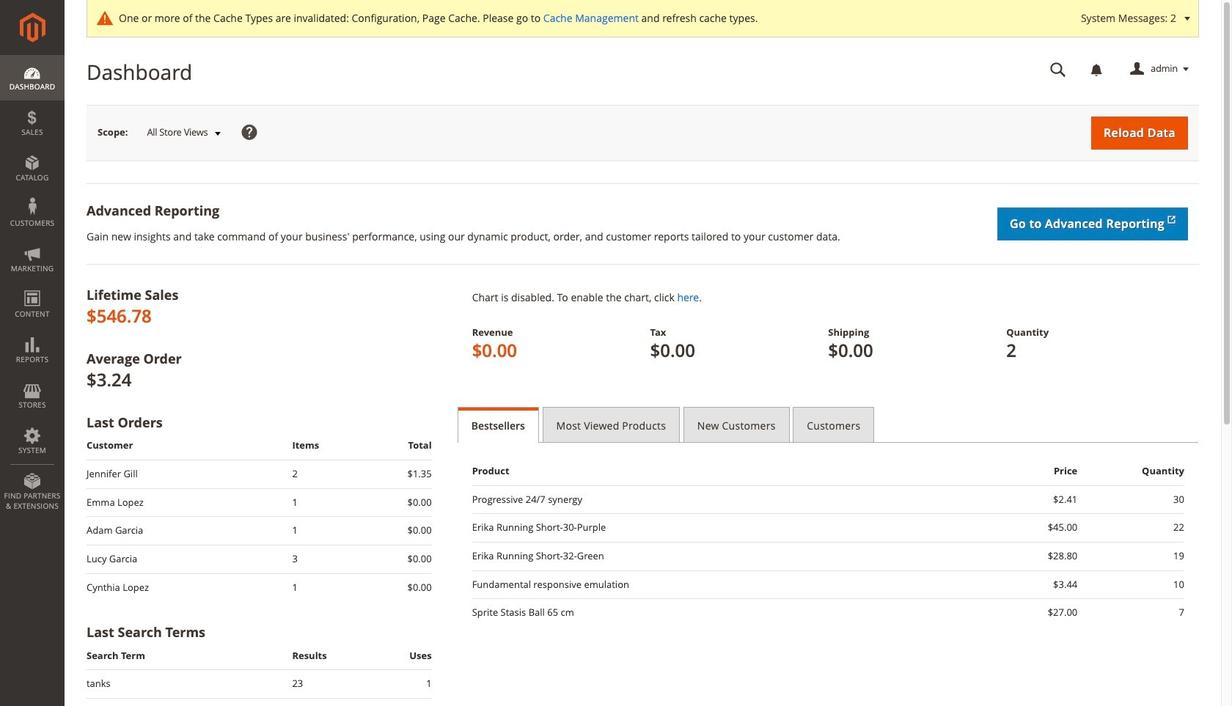 Task type: locate. For each thing, give the bounding box(es) containing it.
menu bar
[[0, 55, 65, 519]]

None text field
[[1041, 57, 1077, 82]]

tab list
[[458, 407, 1200, 443]]

magento admin panel image
[[19, 12, 45, 43]]



